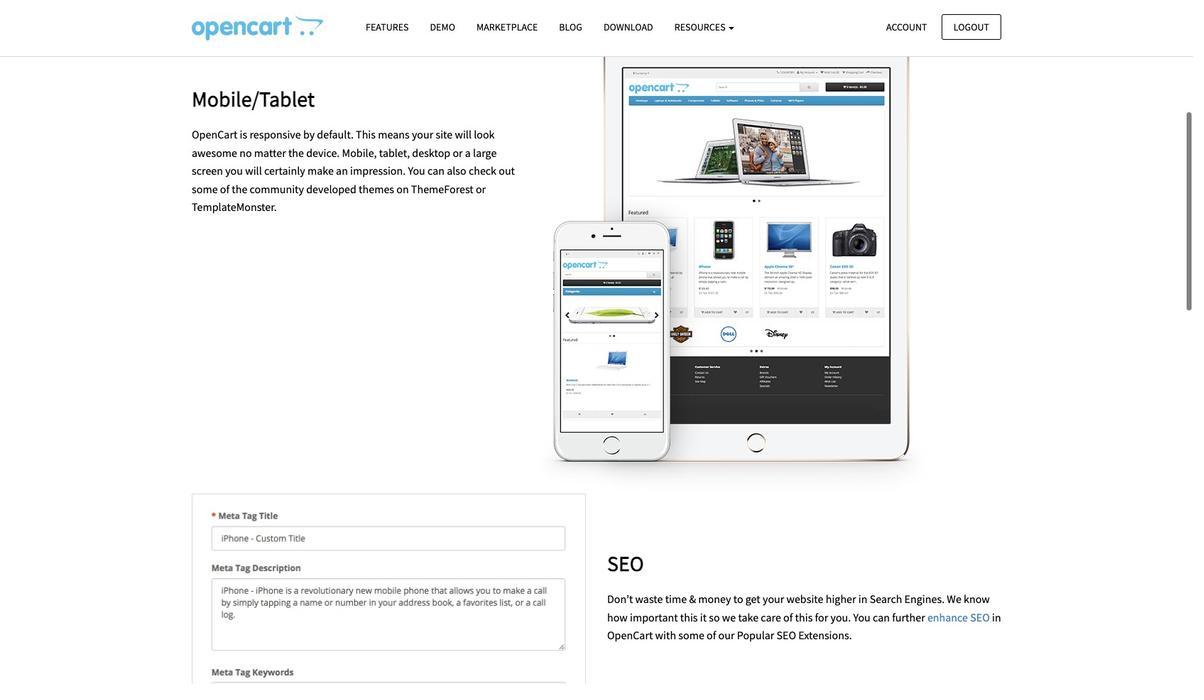 Task type: describe. For each thing, give the bounding box(es) containing it.
by
[[303, 127, 315, 141]]

also
[[447, 164, 466, 178]]

a
[[465, 145, 471, 160]]

device.
[[306, 145, 340, 160]]

opencart inside in opencart with some of our popular seo extensions.
[[607, 628, 653, 642]]

get
[[746, 592, 761, 606]]

2 this from the left
[[795, 610, 813, 624]]

default.
[[317, 127, 354, 141]]

tablet,
[[379, 145, 410, 160]]

of inside in opencart with some of our popular seo extensions.
[[707, 628, 716, 642]]

out
[[499, 164, 515, 178]]

with
[[655, 628, 676, 642]]

logout
[[954, 20, 990, 33]]

community
[[250, 182, 304, 196]]

logout link
[[942, 14, 1002, 40]]

in inside in opencart with some of our popular seo extensions.
[[992, 610, 1001, 624]]

we
[[722, 610, 736, 624]]

time
[[665, 592, 687, 606]]

account
[[887, 20, 927, 33]]

2 horizontal spatial seo
[[970, 610, 990, 624]]

some inside opencart is responsive by default. this means your site will look awesome no matter the device. mobile, tablet, desktop or a large screen you will certainly make an impression. you can also check out some of the community developed themes on themeforest or templatemonster.
[[192, 182, 218, 196]]

of inside opencart is responsive by default. this means your site will look awesome no matter the device. mobile, tablet, desktop or a large screen you will certainly make an impression. you can also check out some of the community developed themes on themeforest or templatemonster.
[[220, 182, 230, 196]]

don't waste time & money to get your website higher in search engines. we know how important this it so we take care of this for you. you can further
[[607, 592, 990, 624]]

site
[[436, 127, 453, 141]]

developed
[[306, 182, 357, 196]]

seo inside in opencart with some of our popular seo extensions.
[[777, 628, 796, 642]]

we
[[947, 592, 962, 606]]

features
[[366, 21, 409, 33]]

themes
[[359, 182, 394, 196]]

look
[[474, 127, 495, 141]]

means
[[378, 127, 410, 141]]

waste
[[635, 592, 663, 606]]

this
[[356, 127, 376, 141]]

seo image
[[192, 494, 586, 684]]

awesome
[[192, 145, 237, 160]]

resources
[[675, 21, 728, 33]]

it
[[700, 610, 707, 624]]

for
[[815, 610, 828, 624]]

opencart is responsive by default. this means your site will look awesome no matter the device. mobile, tablet, desktop or a large screen you will certainly make an impression. you can also check out some of the community developed themes on themeforest or templatemonster.
[[192, 127, 515, 214]]

engines.
[[905, 592, 945, 606]]

you.
[[831, 610, 851, 624]]

your for mobile/tablet
[[412, 127, 433, 141]]

resources link
[[664, 15, 745, 40]]

opencart inside opencart is responsive by default. this means your site will look awesome no matter the device. mobile, tablet, desktop or a large screen you will certainly make an impression. you can also check out some of the community developed themes on themeforest or templatemonster.
[[192, 127, 238, 141]]

an
[[336, 164, 348, 178]]

some inside in opencart with some of our popular seo extensions.
[[679, 628, 705, 642]]

features link
[[355, 15, 419, 40]]

responsive
[[250, 127, 301, 141]]

website
[[787, 592, 824, 606]]



Task type: vqa. For each thing, say whether or not it's contained in the screenshot.
Login Link
no



Task type: locate. For each thing, give the bounding box(es) containing it.
mobile,
[[342, 145, 377, 160]]

care
[[761, 610, 781, 624]]

0 vertical spatial seo
[[607, 550, 644, 577]]

0 vertical spatial or
[[453, 145, 463, 160]]

1 vertical spatial or
[[476, 182, 486, 196]]

know
[[964, 592, 990, 606]]

1 horizontal spatial you
[[853, 610, 871, 624]]

or
[[453, 145, 463, 160], [476, 182, 486, 196]]

1 vertical spatial seo
[[970, 610, 990, 624]]

some down it
[[679, 628, 705, 642]]

1 horizontal spatial of
[[707, 628, 716, 642]]

how
[[607, 610, 628, 624]]

is
[[240, 127, 247, 141]]

1 this from the left
[[680, 610, 698, 624]]

no
[[240, 145, 252, 160]]

your for seo
[[763, 592, 784, 606]]

0 horizontal spatial or
[[453, 145, 463, 160]]

1 vertical spatial your
[[763, 592, 784, 606]]

of left our
[[707, 628, 716, 642]]

your
[[412, 127, 433, 141], [763, 592, 784, 606]]

2 vertical spatial of
[[707, 628, 716, 642]]

1 horizontal spatial in
[[992, 610, 1001, 624]]

you up on on the top of the page
[[408, 164, 425, 178]]

demo link
[[419, 15, 466, 40]]

your inside opencart is responsive by default. this means your site will look awesome no matter the device. mobile, tablet, desktop or a large screen you will certainly make an impression. you can also check out some of the community developed themes on themeforest or templatemonster.
[[412, 127, 433, 141]]

0 vertical spatial can
[[428, 164, 445, 178]]

this left for
[[795, 610, 813, 624]]

0 horizontal spatial in
[[859, 592, 868, 606]]

0 horizontal spatial can
[[428, 164, 445, 178]]

1 horizontal spatial seo
[[777, 628, 796, 642]]

of
[[220, 182, 230, 196], [784, 610, 793, 624], [707, 628, 716, 642]]

you right you.
[[853, 610, 871, 624]]

large
[[473, 145, 497, 160]]

desktop
[[412, 145, 450, 160]]

enhance seo
[[928, 610, 990, 624]]

&
[[689, 592, 696, 606]]

1 vertical spatial some
[[679, 628, 705, 642]]

0 vertical spatial of
[[220, 182, 230, 196]]

you
[[408, 164, 425, 178], [853, 610, 871, 624]]

1 vertical spatial of
[[784, 610, 793, 624]]

can
[[428, 164, 445, 178], [873, 610, 890, 624]]

0 vertical spatial the
[[288, 145, 304, 160]]

0 horizontal spatial your
[[412, 127, 433, 141]]

0 vertical spatial opencart
[[192, 127, 238, 141]]

download link
[[593, 15, 664, 40]]

themeforest
[[411, 182, 474, 196]]

mobile/tablet
[[192, 85, 315, 112]]

0 vertical spatial will
[[455, 127, 472, 141]]

0 horizontal spatial of
[[220, 182, 230, 196]]

0 horizontal spatial some
[[192, 182, 218, 196]]

demo
[[430, 21, 455, 33]]

of right care
[[784, 610, 793, 624]]

screen
[[192, 164, 223, 178]]

in inside don't waste time & money to get your website higher in search engines. we know how important this it so we take care of this for you. you can further
[[859, 592, 868, 606]]

0 horizontal spatial will
[[245, 164, 262, 178]]

this
[[680, 610, 698, 624], [795, 610, 813, 624]]

our
[[719, 628, 735, 642]]

1 vertical spatial will
[[245, 164, 262, 178]]

0 vertical spatial your
[[412, 127, 433, 141]]

1 horizontal spatial the
[[288, 145, 304, 160]]

0 horizontal spatial this
[[680, 610, 698, 624]]

0 vertical spatial in
[[859, 592, 868, 606]]

opencart up awesome
[[192, 127, 238, 141]]

take
[[738, 610, 759, 624]]

in
[[859, 592, 868, 606], [992, 610, 1001, 624]]

important
[[630, 610, 678, 624]]

on
[[397, 182, 409, 196]]

seo down care
[[777, 628, 796, 642]]

check
[[469, 164, 497, 178]]

search
[[870, 592, 902, 606]]

1 vertical spatial opencart
[[607, 628, 653, 642]]

templatemonster.
[[192, 200, 277, 214]]

higher
[[826, 592, 856, 606]]

0 horizontal spatial opencart
[[192, 127, 238, 141]]

you
[[225, 164, 243, 178]]

0 horizontal spatial the
[[232, 182, 247, 196]]

marketplace link
[[466, 15, 549, 40]]

so
[[709, 610, 720, 624]]

enhance seo link
[[928, 610, 990, 624]]

seo down know
[[970, 610, 990, 624]]

popular
[[737, 628, 775, 642]]

don't
[[607, 592, 633, 606]]

1 horizontal spatial this
[[795, 610, 813, 624]]

mobile / tablet image
[[538, 29, 927, 494]]

1 horizontal spatial will
[[455, 127, 472, 141]]

0 horizontal spatial you
[[408, 164, 425, 178]]

your inside don't waste time & money to get your website higher in search engines. we know how important this it so we take care of this for you. you can further
[[763, 592, 784, 606]]

2 horizontal spatial of
[[784, 610, 793, 624]]

1 vertical spatial in
[[992, 610, 1001, 624]]

some
[[192, 182, 218, 196], [679, 628, 705, 642]]

marketplace
[[477, 21, 538, 33]]

1 vertical spatial the
[[232, 182, 247, 196]]

the
[[288, 145, 304, 160], [232, 182, 247, 196]]

0 horizontal spatial seo
[[607, 550, 644, 577]]

will
[[455, 127, 472, 141], [245, 164, 262, 178]]

this left it
[[680, 610, 698, 624]]

1 horizontal spatial some
[[679, 628, 705, 642]]

make
[[308, 164, 334, 178]]

1 horizontal spatial can
[[873, 610, 890, 624]]

in right higher
[[859, 592, 868, 606]]

opencart
[[192, 127, 238, 141], [607, 628, 653, 642]]

matter
[[254, 145, 286, 160]]

seo up don't
[[607, 550, 644, 577]]

extensions.
[[799, 628, 852, 642]]

1 horizontal spatial opencart
[[607, 628, 653, 642]]

you inside opencart is responsive by default. this means your site will look awesome no matter the device. mobile, tablet, desktop or a large screen you will certainly make an impression. you can also check out some of the community developed themes on themeforest or templatemonster.
[[408, 164, 425, 178]]

to
[[734, 592, 743, 606]]

1 horizontal spatial your
[[763, 592, 784, 606]]

1 vertical spatial you
[[853, 610, 871, 624]]

will up 'a'
[[455, 127, 472, 141]]

enhance
[[928, 610, 968, 624]]

0 vertical spatial you
[[408, 164, 425, 178]]

0 vertical spatial some
[[192, 182, 218, 196]]

can inside opencart is responsive by default. this means your site will look awesome no matter the device. mobile, tablet, desktop or a large screen you will certainly make an impression. you can also check out some of the community developed themes on themeforest or templatemonster.
[[428, 164, 445, 178]]

can inside don't waste time & money to get your website higher in search engines. we know how important this it so we take care of this for you. you can further
[[873, 610, 890, 624]]

opencart down how
[[607, 628, 653, 642]]

your up care
[[763, 592, 784, 606]]

1 horizontal spatial or
[[476, 182, 486, 196]]

your up desktop
[[412, 127, 433, 141]]

money
[[698, 592, 731, 606]]

blog link
[[549, 15, 593, 40]]

of down the 'you'
[[220, 182, 230, 196]]

certainly
[[264, 164, 305, 178]]

or down check
[[476, 182, 486, 196]]

in right enhance seo
[[992, 610, 1001, 624]]

seo
[[607, 550, 644, 577], [970, 610, 990, 624], [777, 628, 796, 642]]

further
[[892, 610, 925, 624]]

the up certainly
[[288, 145, 304, 160]]

of inside don't waste time & money to get your website higher in search engines. we know how important this it so we take care of this for you. you can further
[[784, 610, 793, 624]]

impression.
[[350, 164, 406, 178]]

blog
[[559, 21, 582, 33]]

the up templatemonster.
[[232, 182, 247, 196]]

can down search
[[873, 610, 890, 624]]

2 vertical spatial seo
[[777, 628, 796, 642]]

1 vertical spatial can
[[873, 610, 890, 624]]

in opencart with some of our popular seo extensions.
[[607, 610, 1001, 642]]

account link
[[874, 14, 939, 40]]

will right the 'you'
[[245, 164, 262, 178]]

download
[[604, 21, 653, 33]]

opencart - features image
[[192, 15, 323, 40]]

you inside don't waste time & money to get your website higher in search engines. we know how important this it so we take care of this for you. you can further
[[853, 610, 871, 624]]

some down the screen
[[192, 182, 218, 196]]

or left 'a'
[[453, 145, 463, 160]]

can down desktop
[[428, 164, 445, 178]]



